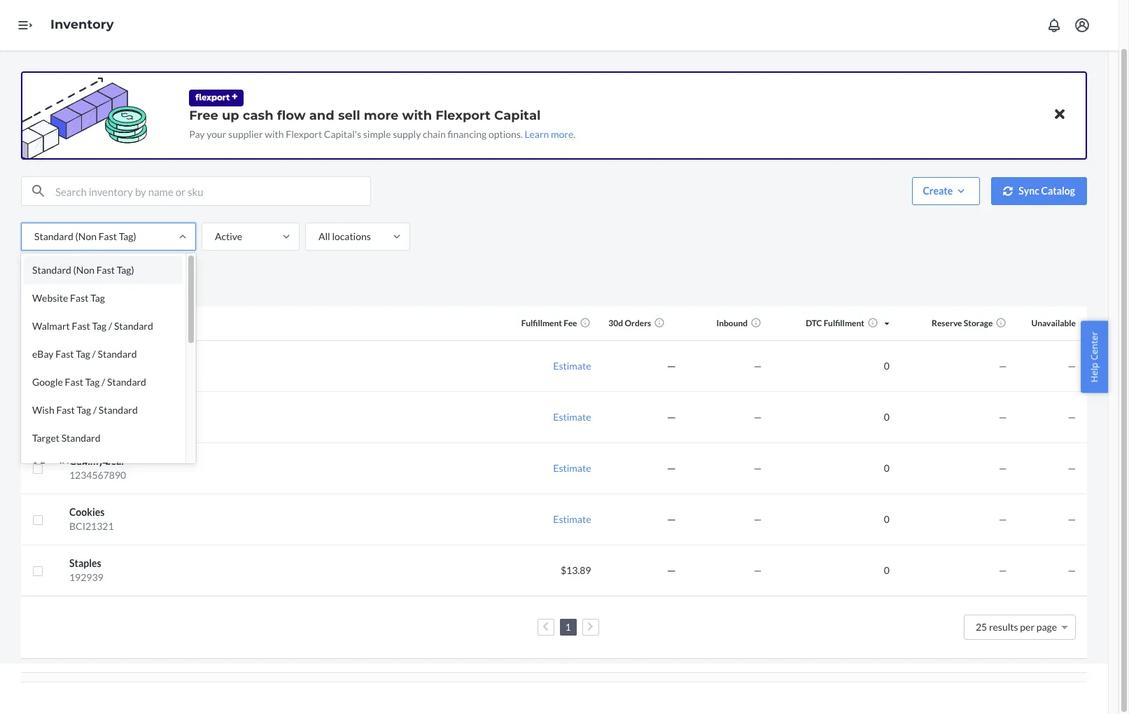 Task type: vqa. For each thing, say whether or not it's contained in the screenshot.
the rightmost Monday "Element"
no



Task type: locate. For each thing, give the bounding box(es) containing it.
/
[[108, 320, 112, 332], [92, 348, 96, 360], [102, 376, 105, 388], [93, 404, 97, 416]]

website fast tag
[[32, 292, 105, 304]]

2 square image from the top
[[32, 514, 43, 526]]

3 square image from the top
[[32, 566, 43, 577]]

4 ― from the top
[[667, 513, 676, 525]]

estimate link
[[553, 359, 591, 371], [553, 411, 591, 422], [553, 462, 591, 474], [553, 513, 591, 525]]

create
[[923, 185, 953, 197]]

5 ― from the top
[[667, 564, 676, 576]]

wish
[[32, 404, 54, 416]]

locations
[[332, 230, 371, 242]]

estimate link for bci21321
[[553, 513, 591, 525]]

estimate
[[553, 359, 591, 371], [553, 411, 591, 422], [553, 462, 591, 474], [553, 513, 591, 525]]

1 vertical spatial (non
[[73, 264, 94, 276]]

2 vertical spatial square image
[[32, 566, 43, 577]]

paper
[[69, 352, 95, 364]]

3 estimate link from the top
[[553, 462, 591, 474]]

gummy
[[69, 455, 104, 467]]

reserve storage
[[932, 318, 993, 328]]

results
[[989, 621, 1018, 632]]

/ up 456195588625
[[93, 404, 97, 416]]

fulfillment right dtc
[[824, 318, 864, 328]]

estimate for 155496664
[[553, 359, 591, 371]]

all locations
[[319, 230, 371, 242]]

website
[[32, 292, 68, 304]]

square image left staples
[[32, 566, 43, 577]]

30d orders
[[609, 318, 651, 328]]

bci21321
[[69, 520, 114, 532]]

with down cash
[[265, 128, 284, 140]]

(non
[[75, 230, 97, 242], [73, 264, 94, 276], [59, 460, 80, 472]]

inventory link
[[50, 17, 114, 32]]

pencil 456195588625
[[69, 404, 138, 429]]

5 0 from the top
[[884, 564, 890, 576]]

square image down website
[[32, 318, 43, 330]]

catalog
[[1041, 185, 1075, 197]]

fulfillment
[[521, 318, 562, 328], [824, 318, 864, 328]]

tag up 155496664
[[76, 348, 90, 360]]

0
[[884, 359, 890, 371], [884, 411, 890, 422], [884, 462, 890, 474], [884, 513, 890, 525], [884, 564, 890, 576]]

standard (non fast tag)
[[34, 230, 136, 242], [32, 264, 134, 276]]

2 square image from the top
[[32, 412, 43, 423]]

1 horizontal spatial fulfillment
[[824, 318, 864, 328]]

fulfillment left fee
[[521, 318, 562, 328]]

cookies
[[69, 506, 105, 518]]

/ up 155496664
[[92, 348, 96, 360]]

square image down target
[[32, 463, 43, 475]]

options.
[[489, 128, 523, 140]]

155496664
[[69, 366, 120, 378]]

center
[[1088, 332, 1101, 360]]

walmart fast tag / standard
[[32, 320, 153, 332]]

0 horizontal spatial flexport
[[286, 128, 322, 140]]

capital's
[[324, 128, 361, 140]]

― for bci21321
[[667, 513, 676, 525]]

—
[[754, 359, 762, 371], [999, 359, 1007, 371], [1068, 359, 1076, 371], [754, 411, 762, 422], [999, 411, 1007, 422], [1068, 411, 1076, 422], [754, 462, 762, 474], [999, 462, 1007, 474], [1068, 462, 1076, 474], [754, 513, 762, 525], [999, 513, 1007, 525], [1068, 513, 1076, 525], [754, 564, 762, 576], [999, 564, 1007, 576], [1068, 564, 1076, 576]]

dtc
[[806, 318, 822, 328]]

tag down bundles at left top
[[90, 292, 105, 304]]

0 horizontal spatial more
[[364, 108, 399, 123]]

1 vertical spatial square image
[[32, 514, 43, 526]]

day
[[40, 460, 57, 472]]

page
[[1037, 621, 1057, 632]]

1 vertical spatial square image
[[32, 412, 43, 423]]

estimate link for 456195588625
[[553, 411, 591, 422]]

/ up wish fast tag / standard
[[102, 376, 105, 388]]

open notifications image
[[1046, 17, 1063, 34]]

help
[[1088, 363, 1101, 382]]

1 vertical spatial with
[[265, 128, 284, 140]]

wish fast tag / standard
[[32, 404, 138, 416]]

estimate link for 155496664
[[553, 359, 591, 371]]

square image for 30d orders
[[32, 318, 43, 330]]

2 estimate from the top
[[553, 411, 591, 422]]

financing
[[448, 128, 487, 140]]

square image
[[32, 463, 43, 475], [32, 514, 43, 526], [32, 566, 43, 577]]

3 estimate from the top
[[553, 462, 591, 474]]

tag up 456195588625
[[77, 404, 91, 416]]

up
[[222, 108, 239, 123]]

1 estimate from the top
[[553, 359, 591, 371]]

staples 192939
[[69, 557, 103, 583]]

square image for ―
[[32, 412, 43, 423]]

more up simple
[[364, 108, 399, 123]]

your
[[207, 128, 226, 140]]

capital
[[494, 108, 541, 123]]

2 estimate link from the top
[[553, 411, 591, 422]]

learn
[[525, 128, 549, 140]]

0 vertical spatial (non
[[75, 230, 97, 242]]

0 horizontal spatial with
[[265, 128, 284, 140]]

tag for walmart
[[92, 320, 107, 332]]

per
[[1020, 621, 1035, 632]]

3 0 from the top
[[884, 462, 890, 474]]

1 square image from the top
[[32, 463, 43, 475]]

inbound
[[716, 318, 748, 328]]

tag
[[90, 292, 105, 304], [92, 320, 107, 332], [76, 348, 90, 360], [85, 376, 100, 388], [77, 404, 91, 416]]

4 estimate link from the top
[[553, 513, 591, 525]]

square image left cookies
[[32, 514, 43, 526]]

chain
[[423, 128, 446, 140]]

― for 1234567890
[[667, 462, 676, 474]]

1234567890
[[69, 469, 126, 481]]

name
[[69, 318, 92, 328]]

square image
[[32, 318, 43, 330], [32, 412, 43, 423]]

2 fulfillment from the left
[[824, 318, 864, 328]]

google
[[32, 376, 63, 388]]

standard
[[34, 230, 73, 242], [32, 264, 71, 276], [114, 320, 153, 332], [98, 348, 137, 360], [107, 376, 146, 388], [99, 404, 138, 416], [61, 432, 101, 444]]

flexport
[[436, 108, 491, 123], [286, 128, 322, 140]]

tag for website
[[90, 292, 105, 304]]

Search inventory by name or sku text field
[[55, 177, 370, 205]]

tag)
[[119, 230, 136, 242], [117, 264, 134, 276], [102, 460, 120, 472]]

with
[[402, 108, 432, 123], [265, 128, 284, 140]]

25 results per page option
[[976, 621, 1057, 632]]

3 ― from the top
[[667, 462, 676, 474]]

dtc fulfillment
[[806, 318, 864, 328]]

4 estimate from the top
[[553, 513, 591, 525]]

pay
[[189, 128, 205, 140]]

/ right name
[[108, 320, 112, 332]]

0 horizontal spatial fulfillment
[[521, 318, 562, 328]]

1 horizontal spatial with
[[402, 108, 432, 123]]

tag for wish
[[77, 404, 91, 416]]

bundles
[[85, 280, 120, 292]]

4 0 from the top
[[884, 513, 890, 525]]

0 vertical spatial with
[[402, 108, 432, 123]]

estimate for 456195588625
[[553, 411, 591, 422]]

$13.89
[[561, 564, 591, 576]]

cookies bci21321
[[69, 506, 114, 532]]

0 vertical spatial square image
[[32, 463, 43, 475]]

1
[[565, 621, 571, 632]]

1 estimate link from the top
[[553, 359, 591, 371]]

tag for ebay
[[76, 348, 90, 360]]

/ for walmart
[[108, 320, 112, 332]]

2 0 from the top
[[884, 411, 890, 422]]

target
[[32, 432, 59, 444]]

flexport down flow
[[286, 128, 322, 140]]

3
[[32, 460, 38, 472]]

0 vertical spatial square image
[[32, 318, 43, 330]]

more right learn
[[551, 128, 574, 140]]

2 ― from the top
[[667, 411, 676, 422]]

―
[[667, 359, 676, 371], [667, 411, 676, 422], [667, 462, 676, 474], [667, 513, 676, 525], [667, 564, 676, 576]]

more
[[364, 108, 399, 123], [551, 128, 574, 140]]

help center button
[[1081, 321, 1108, 393]]

estimate link for 1234567890
[[553, 462, 591, 474]]

free up cash flow and sell more with flexport capital pay your supplier with flexport capital's simple supply chain financing options. learn more .
[[189, 108, 576, 140]]

flexport up 'financing'
[[436, 108, 491, 123]]

1 0 from the top
[[884, 359, 890, 371]]

square image for 192939
[[32, 566, 43, 577]]

1 square image from the top
[[32, 318, 43, 330]]

1 vertical spatial more
[[551, 128, 574, 140]]

square image up target
[[32, 412, 43, 423]]

simple
[[363, 128, 391, 140]]

tag for google
[[85, 376, 100, 388]]

1 horizontal spatial flexport
[[436, 108, 491, 123]]

1 ― from the top
[[667, 359, 676, 371]]

ebay
[[32, 348, 54, 360]]

tag right name
[[92, 320, 107, 332]]

/ for wish
[[93, 404, 97, 416]]

with up supply
[[402, 108, 432, 123]]

tag down paper
[[85, 376, 100, 388]]



Task type: describe. For each thing, give the bounding box(es) containing it.
sync catalog
[[1019, 185, 1075, 197]]

0 for bci21321
[[884, 513, 890, 525]]

help center
[[1088, 332, 1101, 382]]

inventory
[[50, 17, 114, 32]]

ebay fast tag / standard
[[32, 348, 137, 360]]

0 vertical spatial flexport
[[436, 108, 491, 123]]

open account menu image
[[1074, 17, 1091, 34]]

0 for 155496664
[[884, 359, 890, 371]]

0 for 456195588625
[[884, 411, 890, 422]]

sync
[[1019, 185, 1039, 197]]

sell
[[338, 108, 360, 123]]

chevron left image
[[543, 622, 549, 632]]

192939
[[69, 571, 103, 583]]

and
[[309, 108, 334, 123]]

1 vertical spatial standard (non fast tag)
[[32, 264, 134, 276]]

sync alt image
[[1003, 186, 1013, 196]]

walmart
[[32, 320, 70, 332]]

25 results per page
[[976, 621, 1057, 632]]

0 for 1234567890
[[884, 462, 890, 474]]

products
[[29, 280, 68, 292]]

― for 155496664
[[667, 359, 676, 371]]

1 horizontal spatial more
[[551, 128, 574, 140]]

2 vertical spatial tag)
[[102, 460, 120, 472]]

storage
[[964, 318, 993, 328]]

gummy bear 1234567890
[[69, 455, 126, 481]]

estimate for 1234567890
[[553, 462, 591, 474]]

unavailable
[[1031, 318, 1076, 328]]

orders
[[625, 318, 651, 328]]

2 vertical spatial (non
[[59, 460, 80, 472]]

chevron right image
[[587, 622, 594, 632]]

square image for 1234567890
[[32, 463, 43, 475]]

cash
[[243, 108, 273, 123]]

1 link
[[562, 621, 574, 632]]

google fast tag / standard
[[32, 376, 146, 388]]

square image for bci21321
[[32, 514, 43, 526]]

bear
[[105, 455, 125, 467]]

0 for 192939
[[884, 564, 890, 576]]

fee
[[564, 318, 577, 328]]

supplier
[[228, 128, 263, 140]]

0 vertical spatial standard (non fast tag)
[[34, 230, 136, 242]]

open navigation image
[[17, 17, 34, 34]]

― for 192939
[[667, 564, 676, 576]]

456195588625
[[69, 418, 138, 429]]

― for 456195588625
[[667, 411, 676, 422]]

reserve
[[932, 318, 962, 328]]

1 vertical spatial flexport
[[286, 128, 322, 140]]

pencil
[[69, 404, 96, 415]]

/ for google
[[102, 376, 105, 388]]

create button
[[912, 177, 980, 205]]

0 vertical spatial tag)
[[119, 230, 136, 242]]

learn more link
[[525, 128, 574, 140]]

0 vertical spatial more
[[364, 108, 399, 123]]

1 vertical spatial tag)
[[117, 264, 134, 276]]

staples
[[69, 557, 101, 569]]

free
[[189, 108, 218, 123]]

30d
[[609, 318, 623, 328]]

/ for ebay
[[92, 348, 96, 360]]

paper 155496664
[[69, 352, 120, 378]]

flow
[[277, 108, 306, 123]]

close image
[[1055, 106, 1065, 123]]

25
[[976, 621, 987, 632]]

sync catalog button
[[991, 177, 1087, 205]]

3 day (non fast tag)
[[32, 460, 120, 472]]

estimate for bci21321
[[553, 513, 591, 525]]

supply
[[393, 128, 421, 140]]

target standard
[[32, 432, 101, 444]]

fulfillment fee
[[521, 318, 577, 328]]

.
[[574, 128, 576, 140]]

active
[[215, 230, 242, 242]]

1 fulfillment from the left
[[521, 318, 562, 328]]

all
[[319, 230, 330, 242]]



